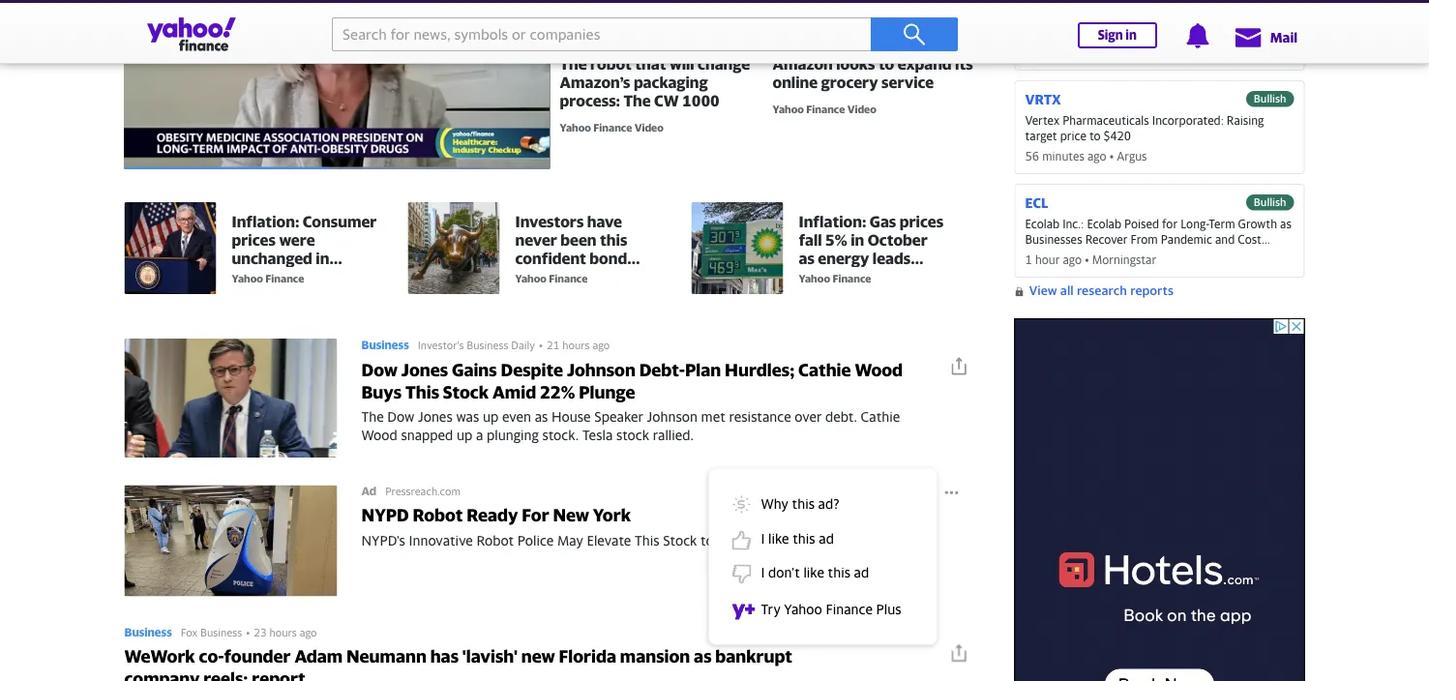 Task type: locate. For each thing, give the bounding box(es) containing it.
wood up debt.
[[855, 359, 903, 380]]

up left a
[[457, 427, 473, 443]]

i down why
[[761, 531, 765, 547]]

0 vertical spatial minutes
[[1042, 45, 1085, 59]]

hurdles;
[[725, 359, 795, 380]]

1 vertical spatial video
[[634, 121, 664, 134]]

Search for news, symbols or companies text field
[[332, 17, 871, 51]]

1 vertical spatial argus
[[1117, 149, 1147, 162]]

the down buys
[[361, 409, 384, 425]]

0 horizontal spatial yahoo finance
[[232, 272, 304, 285]]

house
[[552, 409, 591, 425]]

1 minutes from the top
[[1042, 45, 1085, 59]]

0 vertical spatial dow
[[361, 359, 398, 380]]

to inside vertex pharmaceuticals incorporated: raising target price to $420 56 minutes ago • argus
[[1090, 129, 1101, 143]]

dow inside dow jones gains despite johnson debt-plan hurdles; cathie wood buys this stock amid 22% plunge
[[361, 359, 398, 380]]

bullish for ecl
[[1254, 196, 1287, 209]]

0 vertical spatial i
[[761, 531, 765, 547]]

pharmaceuticals
[[1063, 114, 1149, 127]]

0 vertical spatial yahoo finance video
[[773, 103, 877, 116]]

johnson up rallied.
[[647, 409, 698, 425]]

will
[[670, 55, 695, 73]]

investors
[[515, 212, 584, 230]]

•
[[1110, 45, 1114, 59], [1110, 149, 1114, 162], [1085, 252, 1089, 266], [539, 339, 543, 352], [246, 626, 250, 638]]

bullish up mail link
[[1254, 4, 1287, 17]]

service
[[882, 73, 934, 91]]

1 vertical spatial this
[[635, 532, 660, 548]]

cathie up over
[[798, 359, 851, 380]]

cathie right debt.
[[861, 409, 900, 425]]

view
[[1029, 283, 1057, 298]]

wood inside dow jones gains despite johnson debt-plan hurdles; cathie wood buys this stock amid 22% plunge
[[855, 359, 903, 380]]

1 vertical spatial ad
[[854, 564, 869, 580]]

in right 5%
[[851, 230, 864, 249]]

never
[[515, 230, 557, 249]]

new
[[553, 505, 589, 525], [717, 532, 745, 548]]

bce
[[1025, 3, 1050, 19], [1025, 25, 1046, 39]]

2 minutes from the top
[[1042, 149, 1085, 162]]

0 horizontal spatial plus
[[729, 34, 754, 49]]

ago inside business fox business • 23 hours ago
[[300, 626, 317, 638]]

i inside button
[[761, 564, 765, 580]]

i like this ad button
[[732, 526, 914, 555]]

0 horizontal spatial wood
[[361, 427, 398, 443]]

2 argus from the top
[[1117, 149, 1147, 162]]

1 horizontal spatial yahoo finance
[[515, 272, 588, 285]]

this down i like this ad button
[[828, 564, 851, 580]]

johnson inside dow jones gains despite johnson debt-plan hurdles; cathie wood buys this stock amid 22% plunge
[[567, 359, 636, 380]]

0 vertical spatial bullish
[[1254, 4, 1287, 17]]

1 vertical spatial yahoo finance video
[[560, 121, 664, 134]]

• down $420
[[1110, 149, 1114, 162]]

the robot that will change amazon's packaging process: the cw 1000 image
[[560, 0, 763, 44]]

new left heights
[[717, 532, 745, 548]]

i inside button
[[761, 531, 765, 547]]

video for service
[[847, 103, 877, 116]]

0 vertical spatial the
[[560, 55, 587, 73]]

1 vertical spatial dow
[[387, 409, 415, 425]]

new up may
[[553, 505, 589, 525]]

my
[[328, 34, 347, 49]]

business up gains
[[467, 339, 509, 352]]

ecolab up the businesses
[[1025, 217, 1060, 231]]

2 yahoo finance from the left
[[515, 272, 588, 285]]

company
[[124, 668, 200, 681]]

have
[[587, 212, 622, 230]]

0 vertical spatial up
[[483, 409, 499, 425]]

as inside the ecolab inc.: ecolab poised for long-term growth as businesses recover from pandemic and cost inflation 1 hour ago • morningstar
[[1280, 217, 1292, 231]]

minutes inside vertex pharmaceuticals incorporated: raising target price to $420 56 minutes ago • argus
[[1042, 149, 1085, 162]]

1 i from the top
[[761, 531, 765, 547]]

1 vertical spatial stock
[[663, 532, 697, 548]]

growth
[[1238, 217, 1277, 231]]

bce up bce inc.: reaffirming buy 56 minutes ago • argus
[[1025, 3, 1050, 19]]

argus inside bce inc.: reaffirming buy 56 minutes ago • argus
[[1117, 45, 1147, 59]]

0 vertical spatial like
[[768, 531, 789, 547]]

argus down sign in at the right
[[1117, 45, 1147, 59]]

jones up snapped
[[418, 409, 453, 425]]

i for i like this ad
[[761, 531, 765, 547]]

yahoo finance video for online
[[773, 103, 877, 116]]

0 vertical spatial bce
[[1025, 3, 1050, 19]]

ad?
[[818, 495, 840, 511]]

yahoo finance
[[232, 272, 304, 285], [515, 272, 588, 285], [799, 272, 871, 285]]

0 horizontal spatial ad
[[819, 531, 834, 547]]

0 horizontal spatial video
[[634, 121, 664, 134]]

0 horizontal spatial to
[[701, 532, 714, 548]]

up up a
[[483, 409, 499, 425]]

bankrupt
[[716, 646, 793, 667]]

1 horizontal spatial like
[[804, 564, 824, 580]]

this
[[405, 381, 439, 402], [635, 532, 660, 548]]

as inside wework co-founder adam neumann has 'lavish' new florida mansion as bankrupt company reels: report
[[694, 646, 712, 667]]

1 vertical spatial plus
[[876, 601, 902, 617]]

october
[[868, 230, 928, 249]]

i don't like this ad button
[[732, 560, 914, 589]]

ago down reaffirming
[[1088, 45, 1107, 59]]

1 vertical spatial jones
[[418, 409, 453, 425]]

i
[[761, 531, 765, 547], [761, 564, 765, 580]]

argus inside vertex pharmaceuticals incorporated: raising target price to $420 56 minutes ago • argus
[[1117, 149, 1147, 162]]

in inside sign in link
[[1126, 28, 1137, 43]]

to left heights
[[701, 532, 714, 548]]

try yahoo finance plus link
[[732, 593, 914, 630]]

yahoo finance plus
[[641, 34, 754, 49]]

ago inside business investor's business daily • 21 hours ago
[[593, 339, 610, 352]]

0 vertical spatial this
[[405, 381, 439, 402]]

ad down 'why this ad?' link at right bottom
[[819, 531, 834, 547]]

2 horizontal spatial the
[[624, 91, 651, 110]]

this right buys
[[405, 381, 439, 402]]

2 horizontal spatial to
[[1090, 129, 1101, 143]]

1 horizontal spatial robot
[[477, 532, 514, 548]]

0 vertical spatial to
[[879, 55, 894, 73]]

stock down gains
[[443, 381, 489, 402]]

1 yahoo finance from the left
[[232, 272, 304, 285]]

0 horizontal spatial yahoo finance video
[[560, 121, 664, 134]]

1 vertical spatial inc.:
[[1063, 217, 1084, 231]]

i for i don't like this ad
[[761, 564, 765, 580]]

ad
[[819, 531, 834, 547], [854, 564, 869, 580]]

invest
[[978, 34, 1015, 49]]

as right growth
[[1280, 217, 1292, 231]]

2 bullish from the top
[[1254, 92, 1287, 105]]

to down pharmaceuticals
[[1090, 129, 1101, 143]]

2 vertical spatial the
[[361, 409, 384, 425]]

plus
[[729, 34, 754, 49], [876, 601, 902, 617]]

• inside business fox business • 23 hours ago
[[246, 626, 250, 638]]

fall
[[799, 230, 822, 249]]

video down cw
[[634, 121, 664, 134]]

56 right "invest" on the right of page
[[1025, 45, 1039, 59]]

amazon looks to expand its online grocery service
[[773, 55, 973, 91]]

looks
[[836, 55, 875, 73]]

stock right elevate
[[663, 532, 697, 548]]

0 vertical spatial plus
[[729, 34, 754, 49]]

0 vertical spatial wood
[[855, 359, 903, 380]]

business up co-
[[200, 626, 242, 638]]

1 vertical spatial hours
[[269, 626, 297, 638]]

inflation: consumer prices were unchanged in october, core inflation rises at slowest pace since september 2021 image
[[124, 202, 216, 294]]

22%
[[540, 381, 575, 402]]

0 vertical spatial ad
[[819, 531, 834, 547]]

the inside the dow jones was up even as house speaker johnson met resistance over debt. cathie wood snapped up a plunging stock. tesla stock rallied.
[[361, 409, 384, 425]]

ad inside button
[[854, 564, 869, 580]]

bullish up growth
[[1254, 196, 1287, 209]]

inc.: down bce link
[[1049, 25, 1071, 39]]

finance home
[[124, 34, 208, 49]]

the left cw
[[624, 91, 651, 110]]

term
[[1209, 217, 1235, 231]]

i like this ad
[[761, 531, 834, 547]]

inc.: up the businesses
[[1063, 217, 1084, 231]]

1 horizontal spatial ad
[[854, 564, 869, 580]]

bce inside bce inc.: reaffirming buy 56 minutes ago • argus
[[1025, 25, 1046, 39]]

1 horizontal spatial this
[[635, 532, 660, 548]]

1 vertical spatial like
[[804, 564, 824, 580]]

1 vertical spatial cathie
[[861, 409, 900, 425]]

bullish
[[1254, 4, 1287, 17], [1254, 92, 1287, 105], [1254, 196, 1287, 209]]

1 vertical spatial bullish
[[1254, 92, 1287, 105]]

1 vertical spatial bce
[[1025, 25, 1046, 39]]

met
[[701, 409, 726, 425]]

2 vertical spatial bullish
[[1254, 196, 1287, 209]]

like inside i like this ad button
[[768, 531, 789, 547]]

research
[[1077, 283, 1127, 298]]

yahoo inside the "yahoo finance invest" link
[[890, 34, 927, 49]]

like inside i don't like this ad button
[[804, 564, 824, 580]]

0 vertical spatial johnson
[[567, 359, 636, 380]]

0 vertical spatial hours
[[562, 339, 590, 352]]

wood inside the dow jones was up even as house speaker johnson met resistance over debt. cathie wood snapped up a plunging stock. tesla stock rallied.
[[361, 427, 398, 443]]

0 vertical spatial robot
[[413, 505, 463, 525]]

business inside business investor's business daily • 21 hours ago
[[467, 339, 509, 352]]

0 horizontal spatial like
[[768, 531, 789, 547]]

sign in link
[[1078, 22, 1157, 48]]

this right been
[[600, 230, 627, 249]]

recover
[[1085, 233, 1128, 246]]

bullish for bce
[[1254, 4, 1287, 17]]

0 horizontal spatial in
[[851, 230, 864, 249]]

2 vertical spatial to
[[701, 532, 714, 548]]

report
[[252, 668, 306, 681]]

3 yahoo finance from the left
[[799, 272, 871, 285]]

this left the ad?
[[792, 495, 815, 511]]

0 horizontal spatial the
[[361, 409, 384, 425]]

1 vertical spatial in
[[851, 230, 864, 249]]

1 vertical spatial to
[[1090, 129, 1101, 143]]

0 horizontal spatial up
[[457, 427, 473, 443]]

0 vertical spatial cathie
[[798, 359, 851, 380]]

johnson
[[567, 359, 636, 380], [647, 409, 698, 425]]

1 argus from the top
[[1117, 45, 1147, 59]]

1 horizontal spatial plus
[[876, 601, 902, 617]]

plus down i don't like this ad button
[[876, 601, 902, 617]]

ago down $420
[[1088, 149, 1107, 162]]

minutes
[[1042, 45, 1085, 59], [1042, 149, 1085, 162]]

2 ecolab from the left
[[1087, 217, 1122, 231]]

• down sign
[[1110, 45, 1114, 59]]

1 horizontal spatial yahoo finance video
[[773, 103, 877, 116]]

dow down buys
[[387, 409, 415, 425]]

• down the recover
[[1085, 252, 1089, 266]]

0 vertical spatial stock
[[443, 381, 489, 402]]

yahoo right the inflation: consumer prices were unchanged in october, core inflation rises at slowest pace since september 2021 "image"
[[232, 272, 263, 285]]

hours right 21
[[562, 339, 590, 352]]

argus down $420
[[1117, 149, 1147, 162]]

this inside i don't like this ad button
[[828, 564, 851, 580]]

ecolab up the recover
[[1087, 217, 1122, 231]]

1 horizontal spatial cathie
[[861, 409, 900, 425]]

why this ad?
[[761, 495, 840, 511]]

video down grocery
[[847, 103, 877, 116]]

this inside dow jones gains despite johnson debt-plan hurdles; cathie wood buys this stock amid 22% plunge
[[405, 381, 439, 402]]

this inside i like this ad button
[[793, 531, 815, 547]]

nypd robot ready for new york link
[[124, 469, 976, 610]]

yahoo inside try yahoo finance plus link
[[784, 601, 822, 617]]

2 horizontal spatial yahoo finance
[[799, 272, 871, 285]]

as right even
[[535, 409, 548, 425]]

ago inside bce inc.: reaffirming buy 56 minutes ago • argus
[[1088, 45, 1107, 59]]

in right sign
[[1126, 28, 1137, 43]]

yahoo finance video down grocery
[[773, 103, 877, 116]]

pandemic
[[1161, 233, 1212, 246]]

co-
[[199, 646, 224, 667]]

this down why this ad?
[[793, 531, 815, 547]]

dow jones gains despite johnson debt-plan hurdles; cathie wood buys this stock amid 22% plunge
[[361, 359, 903, 402]]

founder
[[224, 646, 291, 667]]

ago
[[1088, 45, 1107, 59], [1088, 149, 1107, 162], [1063, 252, 1082, 266], [593, 339, 610, 352], [300, 626, 317, 638]]

in inside inflation: gas prices fall 5% in october as energy leads inflation slowdown
[[851, 230, 864, 249]]

yahoo finance for inflation
[[799, 272, 871, 285]]

as
[[1280, 217, 1292, 231], [799, 249, 815, 267], [535, 409, 548, 425], [694, 646, 712, 667]]

2 56 from the top
[[1025, 149, 1039, 162]]

investors have never been this confident bond yields are headed lower: bofa survey image
[[408, 202, 500, 294]]

business fox business • 23 hours ago
[[124, 625, 317, 638]]

robot up the innovative
[[413, 505, 463, 525]]

0 vertical spatial 56
[[1025, 45, 1039, 59]]

yahoo right the try
[[784, 601, 822, 617]]

yahoo finance video down process:
[[560, 121, 664, 134]]

hours right 23
[[269, 626, 297, 638]]

56 down target
[[1025, 149, 1039, 162]]

price
[[1060, 129, 1087, 143]]

1 horizontal spatial hours
[[562, 339, 590, 352]]

0 horizontal spatial new
[[553, 505, 589, 525]]

ago up plunge on the left
[[593, 339, 610, 352]]

inc.: inside bce inc.: reaffirming buy 56 minutes ago • argus
[[1049, 25, 1071, 39]]

1 horizontal spatial video
[[847, 103, 877, 116]]

1 vertical spatial wood
[[361, 427, 398, 443]]

business inside business fox business • 23 hours ago
[[200, 626, 242, 638]]

0 vertical spatial inc.:
[[1049, 25, 1071, 39]]

1 horizontal spatial wood
[[855, 359, 903, 380]]

1 vertical spatial 56
[[1025, 149, 1039, 162]]

elevate
[[587, 532, 631, 548]]

1 horizontal spatial in
[[1126, 28, 1137, 43]]

mansion
[[620, 646, 690, 667]]

yahoo finance invest link
[[890, 21, 1015, 58]]

• inside the ecolab inc.: ecolab poised for long-term growth as businesses recover from pandemic and cost inflation 1 hour ago • morningstar
[[1085, 252, 1089, 266]]

fox
[[181, 626, 198, 638]]

plus left yahoo finance premium logo
[[729, 34, 754, 49]]

1 vertical spatial minutes
[[1042, 149, 1085, 162]]

debt.
[[826, 409, 857, 425]]

• left 21
[[539, 339, 543, 352]]

0 horizontal spatial ecolab
[[1025, 217, 1060, 231]]

0 horizontal spatial this
[[405, 381, 439, 402]]

confident
[[515, 249, 586, 267]]

incorporated:
[[1152, 114, 1224, 127]]

player iframe element
[[124, 0, 550, 169]]

0 vertical spatial new
[[553, 505, 589, 525]]

jones down investor's in the left of the page
[[401, 359, 448, 380]]

0 vertical spatial in
[[1126, 28, 1137, 43]]

minutes down reaffirming
[[1042, 45, 1085, 59]]

change
[[698, 55, 750, 73]]

• left 23
[[246, 626, 250, 638]]

ad up "try yahoo finance plus"
[[854, 564, 869, 580]]

1 bullish from the top
[[1254, 4, 1287, 17]]

speaker
[[594, 409, 643, 425]]

3 bullish from the top
[[1254, 196, 1287, 209]]

as right mansion
[[694, 646, 712, 667]]

heights
[[748, 532, 795, 548]]

notifications image
[[1185, 23, 1210, 48]]

0 horizontal spatial cathie
[[798, 359, 851, 380]]

23
[[254, 626, 267, 638]]

bullish up raising
[[1254, 92, 1287, 105]]

1 horizontal spatial johnson
[[647, 409, 698, 425]]

despite
[[501, 359, 563, 380]]

johnson up plunge on the left
[[567, 359, 636, 380]]

yahoo finance invest
[[890, 34, 1015, 49]]

like right don't
[[804, 564, 824, 580]]

amid
[[493, 381, 536, 402]]

1 horizontal spatial stock
[[663, 532, 697, 548]]

1 vertical spatial new
[[717, 532, 745, 548]]

1 horizontal spatial ecolab
[[1087, 217, 1122, 231]]

2 bce from the top
[[1025, 25, 1046, 39]]

markets
[[432, 34, 481, 49]]

yahoo up that in the top of the page
[[641, 34, 678, 49]]

amazon looks to expand its online grocery service image
[[773, 0, 976, 44]]

process:
[[560, 91, 620, 110]]

0 vertical spatial argus
[[1117, 45, 1147, 59]]

0 vertical spatial video
[[847, 103, 877, 116]]

snapped
[[401, 427, 453, 443]]

the down the videos
[[560, 55, 587, 73]]

stock inside dow jones gains despite johnson debt-plan hurdles; cathie wood buys this stock amid 22% plunge
[[443, 381, 489, 402]]

1 vertical spatial johnson
[[647, 409, 698, 425]]

my portfolio
[[328, 34, 403, 49]]

to right looks
[[879, 55, 894, 73]]

1 56 from the top
[[1025, 45, 1039, 59]]

florida
[[559, 646, 616, 667]]

bce down bce link
[[1025, 25, 1046, 39]]

1 bce from the top
[[1025, 3, 1050, 19]]

inc.: inside the ecolab inc.: ecolab poised for long-term growth as businesses recover from pandemic and cost inflation 1 hour ago • morningstar
[[1063, 217, 1084, 231]]

try the new yahoo finance image
[[1078, 26, 1297, 53]]

1 horizontal spatial to
[[879, 55, 894, 73]]

1 vertical spatial i
[[761, 564, 765, 580]]

2 i from the top
[[761, 564, 765, 580]]

wood down buys
[[361, 427, 398, 443]]

i left don't
[[761, 564, 765, 580]]

hours inside business fox business • 23 hours ago
[[269, 626, 297, 638]]

robot down nypd robot ready for new york
[[477, 532, 514, 548]]

yahoo up expand
[[890, 34, 927, 49]]

• inside vertex pharmaceuticals incorporated: raising target price to $420 56 minutes ago • argus
[[1110, 149, 1114, 162]]

0 vertical spatial jones
[[401, 359, 448, 380]]

this right elevate
[[635, 532, 660, 548]]

plunging
[[487, 427, 539, 443]]

as left 5%
[[799, 249, 815, 267]]

1 horizontal spatial the
[[560, 55, 587, 73]]

0 horizontal spatial hours
[[269, 626, 297, 638]]

try yahoo finance plus
[[761, 601, 902, 617]]

minutes down price in the right of the page
[[1042, 149, 1085, 162]]

robot
[[413, 505, 463, 525], [477, 532, 514, 548]]

0 horizontal spatial stock
[[443, 381, 489, 402]]

york
[[593, 505, 631, 525]]

0 horizontal spatial johnson
[[567, 359, 636, 380]]

yahoo up lower:
[[515, 272, 547, 285]]

dow up buys
[[361, 359, 398, 380]]

ago right hour
[[1063, 252, 1082, 266]]

are
[[561, 267, 585, 286]]

like up don't
[[768, 531, 789, 547]]

ago up "adam"
[[300, 626, 317, 638]]



Task type: describe. For each thing, give the bounding box(es) containing it.
packaging
[[634, 73, 708, 91]]

to inside amazon looks to expand its online grocery service
[[879, 55, 894, 73]]

mail
[[1270, 30, 1298, 45]]

johnson inside the dow jones was up even as house speaker johnson met resistance over debt. cathie wood snapped up a plunging stock. tesla stock rallied.
[[647, 409, 698, 425]]

yahoo inside yahoo finance plus link
[[641, 34, 678, 49]]

robot
[[590, 55, 632, 73]]

1 ecolab from the left
[[1025, 217, 1060, 231]]

wework co-founder adam neumann has 'lavish' new florida mansion as bankrupt company reels: report
[[124, 646, 793, 681]]

hours inside business investor's business daily • 21 hours ago
[[562, 339, 590, 352]]

sign
[[1098, 28, 1123, 43]]

resistance
[[729, 409, 791, 425]]

vertex pharmaceuticals incorporated: raising target price to $420 56 minutes ago • argus
[[1025, 114, 1264, 162]]

inflation: gas prices fall 5% in october as energy leads inflation slowdown image
[[692, 202, 783, 294]]

ecolab inc.: ecolab poised for long-term growth as businesses recover from pandemic and cost inflation 1 hour ago • morningstar
[[1025, 217, 1292, 266]]

0 horizontal spatial robot
[[413, 505, 463, 525]]

cw
[[654, 91, 679, 110]]

ago inside vertex pharmaceuticals incorporated: raising target price to $420 56 minutes ago • argus
[[1088, 149, 1107, 162]]

videos link
[[571, 21, 612, 58]]

the robot that will change amazon's packaging process: the cw 1000
[[560, 55, 750, 110]]

this inside investors have never been this confident bond yields are headed lower: bofa survey
[[600, 230, 627, 249]]

ago inside the ecolab inc.: ecolab poised for long-term growth as businesses recover from pandemic and cost inflation 1 hour ago • morningstar
[[1063, 252, 1082, 266]]

leads
[[873, 249, 911, 267]]

watchlists
[[237, 34, 299, 49]]

my portfolio link
[[328, 21, 403, 58]]

ad inside button
[[819, 531, 834, 547]]

1 horizontal spatial up
[[483, 409, 499, 425]]

as inside the dow jones was up even as house speaker johnson met resistance over debt. cathie wood snapped up a plunging stock. tesla stock rallied.
[[535, 409, 548, 425]]

lower:
[[515, 286, 560, 304]]

nypd robot ready for new york
[[361, 505, 631, 525]]

social media share article menu image
[[949, 643, 968, 662]]

daily
[[511, 339, 535, 352]]

inflation
[[799, 267, 861, 286]]

inc.: for ecl
[[1063, 217, 1084, 231]]

amazon
[[773, 55, 833, 73]]

for
[[522, 505, 549, 525]]

view all research reports link
[[1015, 283, 1174, 298]]

yahoo finance video for amazon's
[[560, 121, 664, 134]]

portfolio
[[350, 34, 403, 49]]

has
[[430, 646, 459, 667]]

rallied.
[[653, 427, 694, 443]]

nypd's innovative robot police may elevate this stock to new heights
[[361, 532, 795, 548]]

bullish for vrtx
[[1254, 92, 1287, 105]]

business up buys
[[361, 338, 409, 352]]

advertisement region
[[1015, 318, 1305, 681]]

new
[[521, 646, 555, 667]]

gas
[[870, 212, 896, 230]]

stock.
[[542, 427, 579, 443]]

wework
[[124, 646, 195, 667]]

minutes inside bce inc.: reaffirming buy 56 minutes ago • argus
[[1042, 45, 1085, 59]]

yahoo finance for lower:
[[515, 272, 588, 285]]

stock
[[616, 427, 649, 443]]

1000
[[682, 91, 720, 110]]

finance home link
[[124, 21, 208, 58]]

businesses
[[1025, 233, 1082, 246]]

1 vertical spatial robot
[[477, 532, 514, 548]]

yahoo inside yahoo finance link
[[232, 272, 263, 285]]

news link
[[510, 21, 542, 58]]

tesla
[[582, 427, 613, 443]]

jones inside the dow jones was up even as house speaker johnson met resistance over debt. cathie wood snapped up a plunging stock. tesla stock rallied.
[[418, 409, 453, 425]]

inflation:
[[799, 212, 867, 230]]

jones inside dow jones gains despite johnson debt-plan hurdles; cathie wood buys this stock amid 22% plunge
[[401, 359, 448, 380]]

bce for bce
[[1025, 3, 1050, 19]]

cathie inside the dow jones was up even as house speaker johnson met resistance over debt. cathie wood snapped up a plunging stock. tesla stock rallied.
[[861, 409, 900, 425]]

bce for bce inc.: reaffirming buy 56 minutes ago • argus
[[1025, 25, 1046, 39]]

grocery
[[821, 73, 878, 91]]

the for process:
[[560, 55, 587, 73]]

1
[[1025, 252, 1032, 266]]

1 horizontal spatial new
[[717, 532, 745, 548]]

prices
[[900, 212, 944, 230]]

try
[[761, 601, 781, 617]]

morningstar
[[1092, 252, 1157, 266]]

why this ad? link
[[732, 488, 914, 521]]

1 vertical spatial the
[[624, 91, 651, 110]]

cost
[[1238, 233, 1262, 246]]

ready
[[467, 505, 518, 525]]

bce inc.: reaffirming buy 56 minutes ago • argus
[[1025, 25, 1159, 59]]

yahoo finance premium logo image
[[759, 34, 773, 49]]

56 inside vertex pharmaceuticals incorporated: raising target price to $420 56 minutes ago • argus
[[1025, 149, 1039, 162]]

for
[[1162, 217, 1178, 231]]

yahoo down energy
[[799, 272, 830, 285]]

a
[[476, 427, 483, 443]]

online
[[773, 73, 818, 91]]

videos
[[571, 34, 612, 49]]

hour
[[1035, 252, 1060, 266]]

search image
[[903, 23, 926, 46]]

that
[[635, 55, 666, 73]]

why
[[761, 495, 789, 511]]

the dow jones was up even as house speaker johnson met resistance over debt. cathie wood snapped up a plunging stock. tesla stock rallied.
[[361, 409, 900, 443]]

as inside inflation: gas prices fall 5% in october as energy leads inflation slowdown
[[799, 249, 815, 267]]

don't
[[768, 564, 800, 580]]

• inside bce inc.: reaffirming buy 56 minutes ago • argus
[[1110, 45, 1114, 59]]

social media share article menu image
[[949, 356, 968, 376]]

bond
[[590, 249, 627, 267]]

the for house
[[361, 409, 384, 425]]

bce link
[[1025, 3, 1050, 19]]

inflation: gas prices fall 5% in october as energy leads inflation slowdown
[[799, 212, 944, 286]]

business up wework
[[124, 625, 172, 638]]

investor's
[[418, 339, 464, 352]]

5%
[[826, 230, 847, 249]]

headed
[[589, 267, 643, 286]]

cathie inside dow jones gains despite johnson debt-plan hurdles; cathie wood buys this stock amid 22% plunge
[[798, 359, 851, 380]]

news
[[510, 34, 542, 49]]

expand
[[898, 55, 952, 73]]

• inside business investor's business daily • 21 hours ago
[[539, 339, 543, 352]]

open ad feedback image
[[938, 491, 959, 511]]

wework co-founder adam neumann has 'lavish' new florida mansion as bankrupt company reels: report link
[[124, 610, 976, 681]]

even
[[502, 409, 531, 425]]

video for process:
[[634, 121, 664, 134]]

vrtx link
[[1025, 91, 1061, 107]]

inc.: for bce
[[1049, 25, 1071, 39]]

yields
[[515, 267, 558, 286]]

56 inside bce inc.: reaffirming buy 56 minutes ago • argus
[[1025, 45, 1039, 59]]

screeners
[[802, 34, 861, 49]]

plan
[[685, 359, 721, 380]]

this inside 'why this ad?' link
[[792, 495, 815, 511]]

dow inside the dow jones was up even as house speaker johnson met resistance over debt. cathie wood snapped up a plunging stock. tesla stock rallied.
[[387, 409, 415, 425]]

pressreach.com link
[[385, 484, 461, 498]]

yahoo down process:
[[560, 121, 591, 134]]

mail link
[[1234, 19, 1298, 54]]

business investor's business daily • 21 hours ago
[[361, 338, 610, 352]]

inflation
[[1025, 248, 1070, 261]]

1 vertical spatial up
[[457, 427, 473, 443]]

ecl
[[1025, 195, 1048, 211]]

may
[[557, 532, 583, 548]]

buys
[[361, 381, 402, 402]]

energy
[[818, 249, 869, 267]]

yahoo down online
[[773, 103, 804, 116]]

nypd
[[361, 505, 409, 525]]

target
[[1025, 129, 1057, 143]]



Task type: vqa. For each thing, say whether or not it's contained in the screenshot.
right Barrons.com
no



